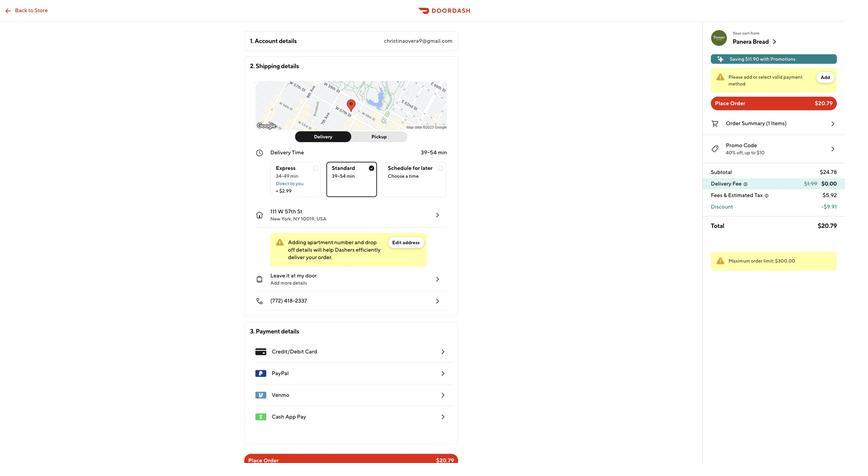Task type: describe. For each thing, give the bounding box(es) containing it.
my
[[297, 273, 304, 279]]

limit:
[[764, 259, 775, 264]]

express
[[276, 165, 296, 172]]

39–54 inside option group
[[332, 174, 346, 179]]

111 w 57th st new york,  ny 10019,  usa
[[271, 209, 327, 222]]

2. shipping
[[250, 63, 280, 70]]

direct
[[276, 181, 289, 187]]

add
[[744, 74, 753, 80]]

3. payment
[[250, 328, 280, 335]]

status containing please add or select valid payment method
[[711, 68, 837, 93]]

at
[[291, 273, 296, 279]]

paypal
[[272, 371, 289, 377]]

number
[[335, 240, 354, 246]]

dashers
[[335, 247, 355, 254]]

your
[[733, 31, 742, 36]]

select
[[759, 74, 772, 80]]

you
[[296, 181, 304, 187]]

add new payment method image for venmo
[[439, 392, 447, 400]]

cash app pay
[[272, 414, 306, 421]]

panera bread link
[[733, 38, 779, 46]]

1 horizontal spatial 39–54
[[421, 150, 437, 156]]

$10
[[757, 150, 765, 156]]

apartment
[[308, 240, 333, 246]]

-$9.91
[[822, 204, 837, 210]]

method
[[729, 81, 746, 87]]

order summary (1 items) button
[[711, 119, 837, 129]]

add button
[[817, 72, 835, 83]]

usa
[[317, 217, 327, 222]]

edit address
[[393, 240, 420, 246]]

back to store
[[15, 7, 48, 13]]

your cart from
[[733, 31, 760, 36]]

ny
[[293, 217, 300, 222]]

details for 3. payment details
[[281, 328, 299, 335]]

order summary (1 items)
[[726, 120, 787, 127]]

please
[[729, 74, 743, 80]]

leave
[[271, 273, 285, 279]]

new
[[271, 217, 281, 222]]

delivery or pickup selector option group
[[295, 132, 408, 142]]

place
[[715, 100, 730, 107]]

adding
[[288, 240, 306, 246]]

door
[[306, 273, 317, 279]]

it
[[286, 273, 290, 279]]

choose a time
[[388, 174, 419, 179]]

delivery time
[[271, 150, 304, 156]]

tax
[[755, 192, 763, 199]]

fees
[[711, 192, 723, 199]]

discount
[[711, 204, 734, 210]]

christinaovera9@gmail.com
[[384, 38, 453, 44]]

3. payment details
[[250, 328, 299, 335]]

efficiently
[[356, 247, 381, 254]]

a
[[406, 174, 408, 179]]

0 vertical spatial to
[[28, 7, 33, 13]]

0 horizontal spatial 39–54 min
[[332, 174, 355, 179]]

valid
[[773, 74, 783, 80]]

+
[[276, 189, 278, 194]]

venmo
[[272, 393, 290, 399]]

saving $11.90 with promotions
[[730, 56, 796, 62]]

order inside button
[[726, 120, 741, 127]]

option group containing express
[[271, 157, 447, 197]]

1 horizontal spatial min
[[347, 174, 355, 179]]

back
[[15, 7, 27, 13]]

time
[[409, 174, 419, 179]]

off
[[288, 247, 295, 254]]

fee
[[733, 181, 742, 187]]

(772) 418-2337
[[271, 298, 307, 305]]

1. account
[[250, 37, 278, 45]]

$24.78
[[820, 169, 837, 176]]

2. shipping details
[[250, 63, 299, 70]]

standard
[[332, 165, 355, 172]]

bread
[[753, 38, 769, 45]]

show menu image
[[256, 347, 266, 358]]

details for 2. shipping details
[[281, 63, 299, 70]]

deliver
[[288, 255, 305, 261]]

edit address button
[[388, 238, 424, 248]]

choose
[[388, 174, 405, 179]]

place order
[[715, 100, 746, 107]]

0 vertical spatial order
[[731, 100, 746, 107]]

address
[[403, 240, 420, 246]]

maximum order limit: $300.00 status
[[711, 252, 837, 271]]

0 vertical spatial 39–54 min
[[421, 150, 447, 156]]

schedule
[[388, 165, 412, 172]]

cart
[[743, 31, 750, 36]]

code
[[744, 142, 758, 149]]

1 vertical spatial $20.79
[[818, 223, 837, 230]]

with
[[761, 56, 770, 62]]

0 horizontal spatial delivery
[[271, 150, 291, 156]]

store
[[35, 7, 48, 13]]



Task type: vqa. For each thing, say whether or not it's contained in the screenshot.
39–54 min
yes



Task type: locate. For each thing, give the bounding box(es) containing it.
items)
[[772, 120, 787, 127]]

2 horizontal spatial min
[[438, 150, 447, 156]]

menu containing credit/debit card
[[250, 342, 453, 429]]

None radio
[[271, 162, 321, 197], [327, 162, 377, 197], [383, 162, 446, 197], [271, 162, 321, 197], [327, 162, 377, 197], [383, 162, 446, 197]]

39–54 up later
[[421, 150, 437, 156]]

more
[[281, 281, 292, 286]]

1 horizontal spatial 39–54 min
[[421, 150, 447, 156]]

(772) 418-2337 button
[[250, 292, 447, 311]]

cash
[[272, 414, 284, 421]]

add inside leave it at my door add more details
[[271, 281, 280, 286]]

saving $11.90 with promotions button
[[711, 54, 837, 64]]

to right "back"
[[28, 7, 33, 13]]

0 vertical spatial add new payment method image
[[439, 370, 447, 378]]

to
[[28, 7, 33, 13], [752, 150, 756, 156], [290, 181, 295, 187]]

1 vertical spatial 39–54
[[332, 174, 346, 179]]

1 vertical spatial order
[[726, 120, 741, 127]]

2 add new payment method image from the top
[[439, 392, 447, 400]]

will
[[314, 247, 322, 254]]

0 vertical spatial add
[[821, 75, 831, 80]]

saving
[[730, 56, 745, 62]]

min inside 34–49 min direct to you + $2.99
[[291, 174, 299, 179]]

34–49
[[276, 174, 290, 179]]

(772)
[[271, 298, 283, 305]]

0 horizontal spatial min
[[291, 174, 299, 179]]

please add or select valid payment method
[[729, 74, 803, 87]]

1 horizontal spatial add
[[821, 75, 831, 80]]

1 vertical spatial 39–54 min
[[332, 174, 355, 179]]

add new payment method image for paypal
[[439, 370, 447, 378]]

add new payment method image for cash app pay
[[439, 414, 447, 422]]

schedule for later
[[388, 165, 433, 172]]

39–54 min down the standard
[[332, 174, 355, 179]]

help
[[323, 247, 334, 254]]

418-
[[284, 298, 295, 305]]

promo code 40% off, up to $10
[[726, 142, 765, 156]]

details for 1. account details
[[279, 37, 297, 45]]

adding apartment number and drop off details will help dashers efficiently deliver your order. status
[[271, 233, 427, 267]]

&
[[724, 192, 728, 199]]

add new payment method image
[[439, 348, 447, 357], [439, 414, 447, 422]]

1 horizontal spatial to
[[290, 181, 295, 187]]

0 horizontal spatial 39–54
[[332, 174, 346, 179]]

add down leave
[[271, 281, 280, 286]]

details inside leave it at my door add more details
[[293, 281, 307, 286]]

2 horizontal spatial to
[[752, 150, 756, 156]]

$20.79 down '-$9.91'
[[818, 223, 837, 230]]

to inside 34–49 min direct to you + $2.99
[[290, 181, 295, 187]]

or
[[754, 74, 758, 80]]

and
[[355, 240, 364, 246]]

$11.90
[[746, 56, 760, 62]]

0 vertical spatial $20.79
[[815, 100, 833, 107]]

0 horizontal spatial to
[[28, 7, 33, 13]]

1 vertical spatial add new payment method image
[[439, 392, 447, 400]]

(1
[[767, 120, 771, 127]]

2 vertical spatial delivery
[[711, 181, 732, 187]]

1 horizontal spatial delivery
[[314, 134, 333, 140]]

st
[[297, 209, 303, 215]]

delivery inside option
[[314, 134, 333, 140]]

$9.91
[[824, 204, 837, 210]]

york,
[[282, 217, 292, 222]]

2 add new payment method image from the top
[[439, 414, 447, 422]]

details right 1. account
[[279, 37, 297, 45]]

0 vertical spatial add new payment method image
[[439, 348, 447, 357]]

off,
[[737, 150, 744, 156]]

summary
[[742, 120, 766, 127]]

details inside adding apartment number and drop off details will help dashers efficiently deliver your order.
[[296, 247, 313, 254]]

$300.00
[[776, 259, 796, 264]]

1 vertical spatial to
[[752, 150, 756, 156]]

edit
[[393, 240, 402, 246]]

order
[[751, 259, 763, 264]]

payment
[[784, 74, 803, 80]]

add right payment
[[821, 75, 831, 80]]

back to store link
[[0, 4, 52, 18]]

status
[[711, 68, 837, 93]]

add new payment method image for credit/debit card
[[439, 348, 447, 357]]

111
[[271, 209, 277, 215]]

1 vertical spatial add
[[271, 281, 280, 286]]

1. account details
[[250, 37, 297, 45]]

order.
[[318, 255, 333, 261]]

1 add new payment method image from the top
[[439, 370, 447, 378]]

order right place
[[731, 100, 746, 107]]

delivery
[[314, 134, 333, 140], [271, 150, 291, 156], [711, 181, 732, 187]]

0 vertical spatial 39–54
[[421, 150, 437, 156]]

later
[[421, 165, 433, 172]]

panera
[[733, 38, 752, 45]]

to inside promo code 40% off, up to $10
[[752, 150, 756, 156]]

1 vertical spatial add new payment method image
[[439, 414, 447, 422]]

details down 'adding' at the bottom of page
[[296, 247, 313, 254]]

menu
[[250, 342, 453, 429]]

$0.00
[[822, 181, 837, 187]]

10019,
[[301, 217, 316, 222]]

39–54 min up later
[[421, 150, 447, 156]]

1 vertical spatial delivery
[[271, 150, 291, 156]]

leave it at my door add more details
[[271, 273, 317, 286]]

panera bread
[[733, 38, 769, 45]]

time
[[292, 150, 304, 156]]

to right up
[[752, 150, 756, 156]]

1 add new payment method image from the top
[[439, 348, 447, 357]]

add new payment method image
[[439, 370, 447, 378], [439, 392, 447, 400]]

promotions
[[771, 56, 796, 62]]

app
[[286, 414, 296, 421]]

-
[[822, 204, 824, 210]]

$20.79 down add button
[[815, 100, 833, 107]]

pickup
[[372, 134, 387, 140]]

Pickup radio
[[347, 132, 408, 142]]

add
[[821, 75, 831, 80], [271, 281, 280, 286]]

adding apartment number and drop off details will help dashers efficiently deliver your order.
[[288, 240, 381, 261]]

2 vertical spatial to
[[290, 181, 295, 187]]

39–54 down the standard
[[332, 174, 346, 179]]

2337
[[295, 298, 307, 305]]

up
[[745, 150, 751, 156]]

0 horizontal spatial add
[[271, 281, 280, 286]]

to left you
[[290, 181, 295, 187]]

details up credit/debit
[[281, 328, 299, 335]]

$2.99
[[279, 189, 292, 194]]

Delivery radio
[[295, 132, 351, 142]]

details
[[279, 37, 297, 45], [281, 63, 299, 70], [296, 247, 313, 254], [293, 281, 307, 286], [281, 328, 299, 335]]

from
[[751, 31, 760, 36]]

0 vertical spatial delivery
[[314, 134, 333, 140]]

details right 2. shipping
[[281, 63, 299, 70]]

$20.79
[[815, 100, 833, 107], [818, 223, 837, 230]]

57th
[[285, 209, 296, 215]]

2 horizontal spatial delivery
[[711, 181, 732, 187]]

maximum
[[729, 259, 750, 264]]

order left the summary
[[726, 120, 741, 127]]

40%
[[726, 150, 736, 156]]

total
[[711, 223, 725, 230]]

w
[[278, 209, 284, 215]]

credit/debit
[[272, 349, 304, 356]]

details down my
[[293, 281, 307, 286]]

option group
[[271, 157, 447, 197]]

maximum order limit: $300.00
[[729, 259, 796, 264]]

add inside button
[[821, 75, 831, 80]]

your
[[306, 255, 317, 261]]



